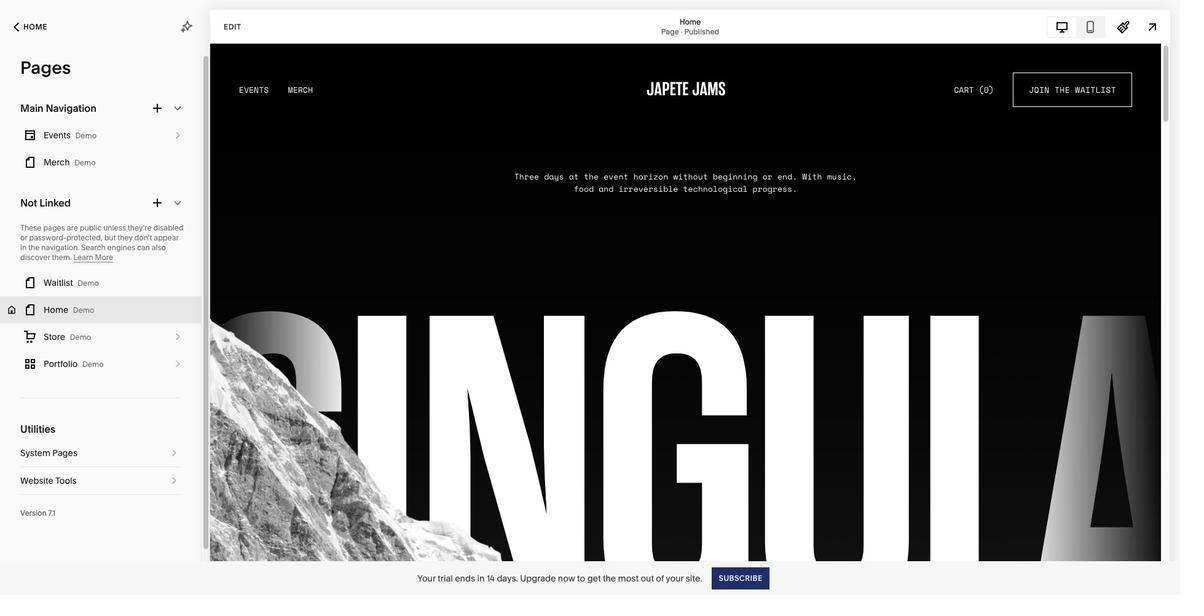 Task type: locate. For each thing, give the bounding box(es) containing it.
pages up tools
[[52, 448, 78, 459]]

0 vertical spatial pages
[[20, 57, 71, 78]]

also
[[152, 243, 166, 252]]

portfolio
[[44, 359, 78, 370]]

subscribe button
[[712, 567, 770, 589]]

tools
[[55, 475, 77, 486]]

14
[[487, 573, 495, 584]]

demo
[[75, 131, 97, 140], [74, 158, 96, 167], [78, 279, 99, 288], [73, 306, 94, 315], [70, 333, 91, 342], [82, 360, 104, 369]]

1 vertical spatial in
[[477, 573, 485, 584]]

add a new page to the "main navigation" group image
[[151, 101, 164, 115]]

home
[[680, 17, 701, 26], [23, 22, 47, 31], [44, 304, 68, 315]]

version 7.1
[[20, 509, 55, 518]]

demo right 'merch'
[[74, 158, 96, 167]]

demo for home
[[73, 306, 94, 315]]

engines
[[107, 243, 135, 252]]

1 vertical spatial the
[[603, 573, 616, 584]]

out
[[641, 573, 654, 584]]

the up discover
[[28, 243, 40, 252]]

0 horizontal spatial in
[[20, 243, 27, 252]]

main
[[20, 102, 43, 114]]

demo inside home demo
[[73, 306, 94, 315]]

home inside home page · published
[[680, 17, 701, 26]]

them.
[[52, 253, 72, 262]]

published
[[685, 27, 720, 36]]

home inside button
[[23, 22, 47, 31]]

in down or
[[20, 243, 27, 252]]

the right get
[[603, 573, 616, 584]]

1 vertical spatial pages
[[52, 448, 78, 459]]

disabled
[[153, 223, 184, 232]]

not linked
[[20, 197, 71, 209]]

system pages
[[20, 448, 78, 459]]

demo for events
[[75, 131, 97, 140]]

website tools
[[20, 475, 77, 486]]

demo inside the events demo
[[75, 131, 97, 140]]

your
[[418, 573, 436, 584]]

the inside these pages are public unless they're disabled or password-protected, but they don't appear in the navigation. search engines can also discover them.
[[28, 243, 40, 252]]

but
[[104, 233, 116, 242]]

demo inside store demo
[[70, 333, 91, 342]]

waitlist
[[44, 277, 73, 288]]

demo for portfolio
[[82, 360, 104, 369]]

ends
[[455, 573, 475, 584]]

discover
[[20, 253, 50, 262]]

tab list
[[1049, 17, 1105, 37]]

home for home demo
[[44, 304, 68, 315]]

pages up main navigation
[[20, 57, 71, 78]]

pages
[[20, 57, 71, 78], [52, 448, 78, 459]]

to
[[577, 573, 586, 584]]

demo down "learn more" link
[[78, 279, 99, 288]]

1 horizontal spatial in
[[477, 573, 485, 584]]

password-
[[29, 233, 66, 242]]

demo right events
[[75, 131, 97, 140]]

site.
[[686, 573, 703, 584]]

demo right portfolio
[[82, 360, 104, 369]]

0 vertical spatial the
[[28, 243, 40, 252]]

pages
[[43, 223, 65, 232]]

not
[[20, 197, 37, 209]]

demo down "waitlist demo"
[[73, 306, 94, 315]]

demo right the store on the bottom left
[[70, 333, 91, 342]]

are
[[67, 223, 78, 232]]

pages inside button
[[52, 448, 78, 459]]

in
[[20, 243, 27, 252], [477, 573, 485, 584]]

don't
[[134, 233, 152, 242]]

website tools button
[[20, 467, 181, 494]]

demo for waitlist
[[78, 279, 99, 288]]

search
[[81, 243, 106, 252]]

portfolio demo
[[44, 359, 104, 370]]

navigation
[[46, 102, 96, 114]]

get
[[588, 573, 601, 584]]

0 vertical spatial in
[[20, 243, 27, 252]]

1 horizontal spatial the
[[603, 573, 616, 584]]

page
[[662, 27, 679, 36]]

store
[[44, 331, 65, 343]]

demo inside merch demo
[[74, 158, 96, 167]]

website
[[20, 475, 53, 486]]

of
[[656, 573, 664, 584]]

the
[[28, 243, 40, 252], [603, 573, 616, 584]]

these
[[20, 223, 42, 232]]

in left 14
[[477, 573, 485, 584]]

edit button
[[216, 15, 249, 38]]

·
[[681, 27, 683, 36]]

system pages button
[[20, 440, 181, 467]]

demo inside "waitlist demo"
[[78, 279, 99, 288]]

0 horizontal spatial the
[[28, 243, 40, 252]]

demo inside "portfolio demo"
[[82, 360, 104, 369]]

days.
[[497, 573, 518, 584]]



Task type: describe. For each thing, give the bounding box(es) containing it.
trial
[[438, 573, 453, 584]]

add a new page to the "not linked" navigation group image
[[151, 196, 164, 210]]

system
[[20, 448, 50, 459]]

home button
[[0, 14, 61, 41]]

home for home
[[23, 22, 47, 31]]

demo for merch
[[74, 158, 96, 167]]

upgrade
[[520, 573, 556, 584]]

your trial ends in 14 days. upgrade now to get the most out of your site.
[[418, 573, 703, 584]]

navigation.
[[41, 243, 79, 252]]

or
[[20, 233, 27, 242]]

your
[[666, 573, 684, 584]]

in inside these pages are public unless they're disabled or password-protected, but they don't appear in the navigation. search engines can also discover them.
[[20, 243, 27, 252]]

version
[[20, 509, 47, 518]]

edit
[[224, 22, 241, 31]]

now
[[558, 573, 575, 584]]

events demo
[[44, 130, 97, 141]]

unless
[[103, 223, 126, 232]]

merch demo
[[44, 157, 96, 168]]

protected,
[[66, 233, 103, 242]]

events
[[44, 130, 71, 141]]

can
[[137, 243, 150, 252]]

learn more
[[74, 253, 113, 262]]

home demo
[[44, 304, 94, 315]]

home for home page · published
[[680, 17, 701, 26]]

learn more link
[[74, 253, 113, 263]]

store demo
[[44, 331, 91, 343]]

they
[[118, 233, 133, 242]]

main navigation
[[20, 102, 96, 114]]

demo for store
[[70, 333, 91, 342]]

public
[[80, 223, 102, 232]]

these pages are public unless they're disabled or password-protected, but they don't appear in the navigation. search engines can also discover them.
[[20, 223, 184, 262]]

more
[[95, 253, 113, 262]]

home page · published
[[662, 17, 720, 36]]

utilities
[[20, 423, 56, 435]]

they're
[[128, 223, 152, 232]]

appear
[[154, 233, 179, 242]]

most
[[618, 573, 639, 584]]

linked
[[40, 197, 71, 209]]

learn
[[74, 253, 93, 262]]

merch
[[44, 157, 70, 168]]

waitlist demo
[[44, 277, 99, 288]]

subscribe
[[719, 573, 763, 583]]

7.1
[[48, 509, 55, 518]]



Task type: vqa. For each thing, say whether or not it's contained in the screenshot.
"Enable"
no



